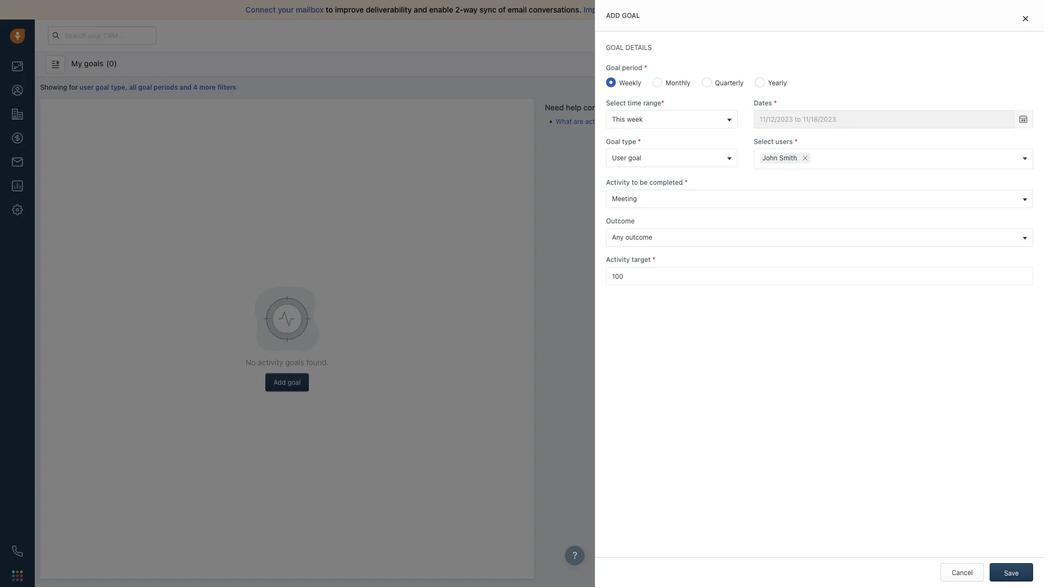 Task type: locate. For each thing, give the bounding box(es) containing it.
activity right no
[[258, 358, 283, 367]]

0 vertical spatial add goal
[[606, 12, 640, 19]]

goal up goal details at right
[[622, 12, 640, 19]]

type,
[[111, 84, 127, 91]]

and left enable
[[414, 5, 427, 14]]

2 activity from the top
[[606, 256, 630, 264]]

cancel button
[[941, 564, 985, 582]]

1 vertical spatial to
[[632, 179, 638, 186]]

*
[[645, 64, 648, 72], [662, 99, 665, 107], [774, 99, 778, 107], [638, 138, 641, 145], [795, 138, 798, 145], [685, 179, 688, 186], [653, 256, 656, 264]]

activity down the any at the right top of the page
[[606, 256, 630, 264]]

goals
[[84, 59, 104, 68], [285, 358, 304, 367]]

filters
[[218, 84, 236, 91]]

activity for activity target *
[[606, 256, 630, 264]]

4
[[193, 84, 198, 91]]

activity down configuring
[[586, 117, 608, 125]]

goal right "user"
[[96, 84, 109, 91]]

add goal button
[[266, 374, 309, 392]]

and
[[414, 5, 427, 14], [180, 84, 192, 91]]

goal right user
[[629, 154, 642, 162]]

0 horizontal spatial and
[[180, 84, 192, 91]]

deliverability
[[366, 5, 412, 14]]

0 vertical spatial to
[[326, 5, 333, 14]]

1 horizontal spatial to
[[632, 179, 638, 186]]

goals up add goal button
[[285, 358, 304, 367]]

way
[[464, 5, 478, 14]]

range
[[644, 99, 662, 107]]

0 horizontal spatial to
[[326, 5, 333, 14]]

0 horizontal spatial select
[[606, 99, 626, 107]]

to left be
[[632, 179, 638, 186]]

all right import
[[610, 5, 618, 14]]

and left 4
[[180, 84, 192, 91]]

found.
[[306, 358, 329, 367]]

1 horizontal spatial activity
[[586, 117, 608, 125]]

activity for activity to be completed *
[[606, 179, 630, 186]]

None text field
[[754, 110, 1015, 129]]

goal down no activity goals found.
[[288, 379, 301, 387]]

enable
[[429, 5, 454, 14]]

phone image
[[12, 546, 23, 557]]

your left mailbox
[[278, 5, 294, 14]]

activity
[[606, 179, 630, 186], [606, 256, 630, 264]]

1 horizontal spatial select
[[754, 138, 774, 145]]

0 vertical spatial all
[[610, 5, 618, 14]]

0 horizontal spatial goals
[[84, 59, 104, 68]]

1 horizontal spatial add
[[606, 12, 621, 19]]

0 vertical spatial select
[[606, 99, 626, 107]]

* right target
[[653, 256, 656, 264]]

0 vertical spatial goal
[[606, 64, 621, 72]]

meeting
[[612, 195, 637, 203]]

cancel
[[952, 569, 974, 577]]

add goal
[[606, 12, 640, 19], [274, 379, 301, 387]]

goal type *
[[606, 138, 641, 145]]

goal left type
[[606, 138, 621, 145]]

* right type
[[638, 138, 641, 145]]

to
[[326, 5, 333, 14], [632, 179, 638, 186]]

goal left "periods"
[[138, 84, 152, 91]]

all
[[610, 5, 618, 14], [129, 84, 137, 91]]

select for select time range
[[606, 99, 626, 107]]

1 vertical spatial activity
[[606, 256, 630, 264]]

sync
[[480, 5, 497, 14]]

sales
[[638, 5, 656, 14]]

goals left (
[[84, 59, 104, 68]]

1 vertical spatial add goal
[[274, 379, 301, 387]]

smith
[[780, 154, 798, 162]]

goal for goal type
[[606, 138, 621, 145]]

select
[[606, 99, 626, 107], [754, 138, 774, 145]]

of
[[499, 5, 506, 14]]

connect your mailbox link
[[246, 5, 326, 14]]

1 vertical spatial goal
[[606, 138, 621, 145]]

import all your sales data link
[[584, 5, 676, 14]]

are
[[574, 117, 584, 125]]

trial
[[762, 32, 773, 39]]

in
[[790, 32, 795, 39]]

john smith
[[763, 154, 798, 162]]

0 vertical spatial activity
[[586, 117, 608, 125]]

1 activity from the top
[[606, 179, 630, 186]]

time
[[628, 99, 642, 107]]

be
[[640, 179, 648, 186]]

any
[[612, 234, 624, 241]]

your up week
[[627, 103, 643, 112]]

add inside the × "dialog"
[[606, 12, 621, 19]]

2 goal from the top
[[606, 138, 621, 145]]

close image
[[1024, 15, 1029, 21]]

0 vertical spatial and
[[414, 5, 427, 14]]

days
[[805, 32, 819, 39]]

weekly
[[619, 79, 642, 86]]

add up goal
[[606, 12, 621, 19]]

need help configuring your settings? try these resources: what are activity goals?
[[545, 103, 754, 125]]

add goal down no activity goals found.
[[274, 379, 301, 387]]

* right dates
[[774, 99, 778, 107]]

activity
[[586, 117, 608, 125], [258, 358, 283, 367]]

add goal up goal details at right
[[606, 12, 640, 19]]

0 horizontal spatial add goal
[[274, 379, 301, 387]]

0 vertical spatial add
[[606, 12, 621, 19]]

explore plans link
[[833, 29, 888, 42]]

goal
[[622, 12, 640, 19], [96, 84, 109, 91], [138, 84, 152, 91], [629, 154, 642, 162], [288, 379, 301, 387]]

all right type,
[[129, 84, 137, 91]]

1 vertical spatial add
[[274, 379, 286, 387]]

to right mailbox
[[326, 5, 333, 14]]

0 vertical spatial goals
[[84, 59, 104, 68]]

resources:
[[716, 103, 754, 112]]

users
[[776, 138, 793, 145]]

add
[[606, 12, 621, 19], [274, 379, 286, 387]]

select up the this
[[606, 99, 626, 107]]

0 horizontal spatial add
[[274, 379, 286, 387]]

add down no activity goals found.
[[274, 379, 286, 387]]

dates *
[[754, 99, 778, 107]]

None number field
[[606, 267, 1034, 286]]

save button
[[990, 564, 1034, 582]]

1 vertical spatial goals
[[285, 358, 304, 367]]

1 horizontal spatial and
[[414, 5, 427, 14]]

select time range *
[[606, 99, 665, 107]]

type
[[622, 138, 637, 145]]

21
[[797, 32, 804, 39]]

need
[[545, 103, 564, 112]]

add goal inside button
[[274, 379, 301, 387]]

improve
[[335, 5, 364, 14]]

yearly
[[769, 79, 787, 86]]

1 goal from the top
[[606, 64, 621, 72]]

Search your CRM... text field
[[48, 26, 157, 45]]

0
[[109, 59, 114, 68]]

select up john
[[754, 138, 774, 145]]

1 vertical spatial select
[[754, 138, 774, 145]]

no
[[246, 358, 256, 367]]

explore plans
[[839, 32, 882, 39]]

activity up 'meeting'
[[606, 179, 630, 186]]

1 vertical spatial all
[[129, 84, 137, 91]]

None search field
[[811, 153, 825, 164]]

0 horizontal spatial activity
[[258, 358, 283, 367]]

1 horizontal spatial add goal
[[606, 12, 640, 19]]

more
[[199, 84, 216, 91]]

no activity goals found.
[[246, 358, 329, 367]]

0 vertical spatial activity
[[606, 179, 630, 186]]

target
[[632, 256, 651, 264]]

1 horizontal spatial goals
[[285, 358, 304, 367]]

1 horizontal spatial all
[[610, 5, 618, 14]]

goal left period
[[606, 64, 621, 72]]

your
[[747, 32, 760, 39]]

× dialog
[[596, 0, 1045, 588]]

add inside add goal button
[[274, 379, 286, 387]]

* right period
[[645, 64, 648, 72]]

* right users
[[795, 138, 798, 145]]

your
[[278, 5, 294, 14], [620, 5, 636, 14], [627, 103, 643, 112]]



Task type: describe. For each thing, give the bounding box(es) containing it.
goals?
[[610, 117, 630, 125]]

user
[[612, 154, 627, 162]]

period
[[622, 64, 643, 72]]

data
[[658, 5, 674, 14]]

try
[[680, 103, 692, 112]]

ends
[[775, 32, 789, 39]]

import
[[584, 5, 608, 14]]

connect your mailbox to improve deliverability and enable 2-way sync of email conversations. import all your sales data
[[246, 5, 674, 14]]

activity to be completed *
[[606, 179, 688, 186]]

details
[[626, 44, 652, 51]]

your inside need help configuring your settings? try these resources: what are activity goals?
[[627, 103, 643, 112]]

user goal button
[[606, 149, 738, 167]]

goal period *
[[606, 64, 648, 72]]

outcome
[[606, 217, 635, 225]]

* right completed
[[685, 179, 688, 186]]

goal
[[606, 44, 624, 51]]

help
[[566, 103, 582, 112]]

periods
[[154, 84, 178, 91]]

plans
[[865, 32, 882, 39]]

none number field inside the × "dialog"
[[606, 267, 1034, 286]]

activity inside need help configuring your settings? try these resources: what are activity goals?
[[586, 117, 608, 125]]

connect
[[246, 5, 276, 14]]

john
[[763, 154, 778, 162]]

these
[[694, 103, 714, 112]]

×
[[803, 151, 809, 163]]

to inside the × "dialog"
[[632, 179, 638, 186]]

freshworks switcher image
[[12, 571, 23, 582]]

select for select users
[[754, 138, 774, 145]]

goal for goal period
[[606, 64, 621, 72]]

explore
[[839, 32, 863, 39]]

1 vertical spatial activity
[[258, 358, 283, 367]]

user goal type, all goal periods and 4 more filters link
[[80, 84, 236, 91]]

for
[[69, 84, 78, 91]]

week
[[627, 115, 643, 123]]

select users *
[[754, 138, 798, 145]]

this
[[612, 115, 625, 123]]

meeting button
[[606, 190, 1034, 208]]

2-
[[456, 5, 464, 14]]

this week button
[[606, 110, 738, 129]]

what are activity goals? link
[[556, 117, 630, 125]]

configuring
[[584, 103, 625, 112]]

outcome
[[626, 234, 653, 241]]

add goal inside the × "dialog"
[[606, 12, 640, 19]]

showing
[[40, 84, 67, 91]]

this week
[[612, 115, 643, 123]]

completed
[[650, 179, 683, 186]]

showing for user goal type, all goal periods and 4 more filters
[[40, 84, 236, 91]]

your left sales
[[620, 5, 636, 14]]

user
[[80, 84, 94, 91]]

any outcome button
[[606, 229, 1034, 247]]

any outcome
[[612, 234, 653, 241]]

send email image
[[937, 31, 945, 40]]

goal inside button
[[288, 379, 301, 387]]

phone element
[[7, 541, 28, 563]]

my goals ( 0 )
[[71, 59, 117, 68]]

monthly
[[666, 79, 691, 86]]

what
[[556, 117, 572, 125]]

0 horizontal spatial all
[[129, 84, 137, 91]]

activity target *
[[606, 256, 656, 264]]

goal inside button
[[629, 154, 642, 162]]

quarterly
[[715, 79, 744, 86]]

)
[[114, 59, 117, 68]]

* up this week button
[[662, 99, 665, 107]]

none search field inside the × "dialog"
[[811, 153, 825, 164]]

goal details
[[606, 44, 652, 51]]

none text field inside the × "dialog"
[[754, 110, 1015, 129]]

save
[[1005, 570, 1020, 577]]

email
[[508, 5, 527, 14]]

user goal
[[612, 154, 642, 162]]

conversations.
[[529, 5, 582, 14]]

(
[[106, 59, 109, 68]]

dates
[[754, 99, 773, 107]]

your trial ends in 21 days
[[747, 32, 819, 39]]

× button
[[800, 151, 811, 164]]

1 vertical spatial and
[[180, 84, 192, 91]]

my
[[71, 59, 82, 68]]

settings?
[[645, 103, 678, 112]]



Task type: vqa. For each thing, say whether or not it's contained in the screenshot.
leftmost To
yes



